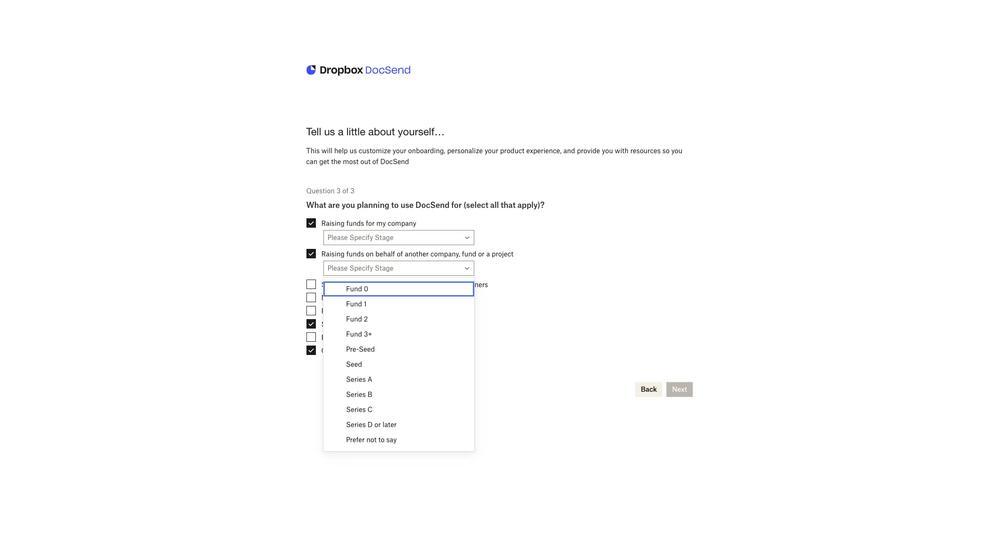 Task type: locate. For each thing, give the bounding box(es) containing it.
1 vertical spatial and
[[356, 307, 368, 315]]

3 up are
[[337, 187, 341, 195]]

list box containing fund 0
[[324, 282, 475, 448]]

use
[[401, 201, 414, 210]]

(select
[[464, 201, 489, 210]]

a
[[338, 126, 344, 138], [487, 250, 490, 258], [345, 281, 349, 289], [355, 334, 358, 342]]

0 vertical spatial of
[[373, 158, 379, 166]]

1 horizontal spatial of
[[373, 158, 379, 166]]

service
[[385, 281, 407, 289]]

raising
[[322, 219, 345, 227], [322, 250, 345, 258]]

1 vertical spatial docsend
[[416, 201, 450, 210]]

seed
[[359, 345, 375, 353], [346, 361, 362, 369]]

menu
[[324, 278, 475, 452]]

your right "customize"
[[393, 147, 407, 155]]

and up 3+ at the left bottom of the page
[[368, 320, 380, 328]]

1 horizontal spatial product
[[501, 147, 525, 155]]

raising up please
[[322, 250, 345, 258]]

0 horizontal spatial for
[[366, 219, 375, 227]]

merger
[[360, 334, 383, 342]]

will
[[322, 147, 333, 155]]

1 vertical spatial raising
[[322, 250, 345, 258]]

series c
[[346, 406, 373, 414]]

on
[[366, 250, 374, 258]]

new
[[417, 281, 430, 289]]

0 vertical spatial product
[[501, 147, 525, 155]]

fund left 2
[[346, 315, 362, 323]]

to
[[392, 201, 399, 210], [409, 281, 415, 289], [379, 436, 385, 444]]

us inside this will help us customize your onboarding, personalize your product experience, and provide you with resources so you can get the most out of docsend
[[350, 147, 357, 155]]

fund for fund 3+
[[346, 330, 362, 338]]

us up most
[[350, 147, 357, 155]]

1
[[364, 300, 367, 308]]

apply)?
[[518, 201, 545, 210]]

3 series from the top
[[346, 406, 366, 414]]

product
[[501, 147, 525, 155], [351, 281, 375, 289]]

1 fund from the top
[[346, 285, 362, 293]]

behalf
[[376, 250, 395, 258]]

raising funds on behalf of another company, fund or a project
[[322, 250, 514, 258]]

you right "so"
[[672, 147, 683, 155]]

product inside this will help us customize your onboarding, personalize your product experience, and provide you with resources so you can get the most out of docsend
[[501, 147, 525, 155]]

fund for fund 0
[[346, 285, 362, 293]]

Other text field
[[324, 358, 474, 373]]

for left (select
[[452, 201, 462, 210]]

0 horizontal spatial your
[[393, 147, 407, 155]]

a
[[368, 376, 373, 384]]

fund left 1
[[346, 300, 362, 308]]

docsend inside this will help us customize your onboarding, personalize your product experience, and provide you with resources so you can get the most out of docsend
[[381, 158, 409, 166]]

series for series a
[[346, 376, 366, 384]]

series
[[346, 376, 366, 384], [346, 391, 366, 399], [346, 406, 366, 414], [346, 421, 366, 429]]

series left b on the left bottom of page
[[346, 391, 366, 399]]

you
[[602, 147, 614, 155], [672, 147, 683, 155], [342, 201, 355, 210]]

2 funds from the top
[[347, 250, 364, 258]]

1 vertical spatial product
[[351, 281, 375, 289]]

of right behalf
[[397, 250, 403, 258]]

0 horizontal spatial of
[[343, 187, 349, 195]]

of
[[373, 158, 379, 166], [343, 187, 349, 195], [397, 250, 403, 258]]

funds
[[347, 219, 364, 227], [347, 250, 364, 258]]

4 series from the top
[[346, 421, 366, 429]]

selling a product or service to new clients or partners
[[322, 281, 488, 289]]

seed down 'pre-'
[[346, 361, 362, 369]]

docsend down "customize"
[[381, 158, 409, 166]]

your right personalize
[[485, 147, 499, 155]]

1 vertical spatial of
[[343, 187, 349, 195]]

0 horizontal spatial us
[[324, 126, 335, 138]]

or down selling a product or service to new clients or partners
[[400, 294, 407, 302]]

2 horizontal spatial to
[[409, 281, 415, 289]]

specify
[[350, 264, 373, 272]]

you right are
[[342, 201, 355, 210]]

series d or later
[[346, 421, 397, 429]]

project
[[492, 250, 514, 258]]

1 horizontal spatial for
[[452, 201, 462, 210]]

0 horizontal spatial product
[[351, 281, 375, 289]]

what are you planning to use docsend for (select all that apply)? group
[[306, 201, 693, 373]]

docsend
[[381, 158, 409, 166], [416, 201, 450, 210]]

seed down merger
[[359, 345, 375, 353]]

1 horizontal spatial and
[[368, 320, 380, 328]]

funds for for
[[347, 219, 364, 227]]

2 fund from the top
[[346, 300, 362, 308]]

stage
[[375, 264, 394, 272]]

series b
[[346, 391, 373, 399]]

you left with
[[602, 147, 614, 155]]

onboarding,
[[409, 147, 446, 155]]

raising for raising funds for my company
[[322, 219, 345, 227]]

1 series from the top
[[346, 376, 366, 384]]

fund for fund 2
[[346, 315, 362, 323]]

series left c on the bottom of the page
[[346, 406, 366, 414]]

or
[[479, 250, 485, 258], [377, 281, 383, 289], [454, 281, 460, 289], [400, 294, 407, 302], [385, 334, 391, 342], [375, 421, 381, 429]]

company
[[388, 219, 417, 227]]

list box
[[324, 282, 475, 448]]

to left new
[[409, 281, 415, 289]]

0 vertical spatial and
[[564, 147, 576, 155]]

fund down board
[[346, 330, 362, 338]]

1 horizontal spatial 3
[[351, 187, 355, 195]]

docsend right use
[[416, 201, 450, 210]]

1 raising from the top
[[322, 219, 345, 227]]

and
[[564, 147, 576, 155], [356, 307, 368, 315], [368, 320, 380, 328]]

Funding Stage button
[[323, 261, 474, 276]]

c
[[368, 406, 373, 414]]

are
[[328, 201, 340, 210]]

funds down planning
[[347, 219, 364, 227]]

0 horizontal spatial you
[[342, 201, 355, 210]]

2 horizontal spatial you
[[672, 147, 683, 155]]

you inside group
[[342, 201, 355, 210]]

existing
[[355, 294, 379, 302]]

go to docsend homepage image
[[306, 62, 410, 79]]

product left experience,
[[501, 147, 525, 155]]

employees
[[407, 307, 440, 315]]

4 fund from the top
[[346, 330, 362, 338]]

0 vertical spatial to
[[392, 201, 399, 210]]

1 horizontal spatial us
[[350, 147, 357, 155]]

series left d
[[346, 421, 366, 429]]

1 vertical spatial funds
[[347, 250, 364, 258]]

3 down most
[[351, 187, 355, 195]]

what are you planning to use docsend for (select all that apply)?
[[306, 201, 545, 210]]

1 funds from the top
[[347, 219, 364, 227]]

2 horizontal spatial of
[[397, 250, 403, 258]]

1 horizontal spatial your
[[485, 147, 499, 155]]

2 your from the left
[[485, 147, 499, 155]]

1 horizontal spatial you
[[602, 147, 614, 155]]

back
[[641, 386, 658, 394]]

us right the tell
[[324, 126, 335, 138]]

funds left on at top
[[347, 250, 364, 258]]

series for series b
[[346, 391, 366, 399]]

0 horizontal spatial 3
[[337, 187, 341, 195]]

0 horizontal spatial docsend
[[381, 158, 409, 166]]

0 vertical spatial raising
[[322, 219, 345, 227]]

for left my
[[366, 219, 375, 227]]

fund
[[462, 250, 477, 258]]

series left a
[[346, 376, 366, 384]]

with
[[615, 147, 629, 155]]

0 vertical spatial docsend
[[381, 158, 409, 166]]

a right 'selling'
[[345, 281, 349, 289]]

relationships
[[433, 294, 473, 302]]

2 series from the top
[[346, 391, 366, 399]]

of right out at the top of the page
[[373, 158, 379, 166]]

about
[[369, 126, 395, 138]]

pre-
[[346, 345, 359, 353]]

and up the fund 2
[[356, 307, 368, 315]]

other
[[322, 347, 340, 355]]

us
[[324, 126, 335, 138], [350, 147, 357, 155]]

out
[[361, 158, 371, 166]]

raising down are
[[322, 219, 345, 227]]

fund 0
[[346, 285, 369, 293]]

to left use
[[392, 201, 399, 210]]

back button
[[636, 382, 663, 398]]

resources
[[631, 147, 661, 155]]

this
[[306, 147, 320, 155]]

2 vertical spatial to
[[379, 436, 385, 444]]

series for series d or later
[[346, 421, 366, 429]]

to right not
[[379, 436, 385, 444]]

0 vertical spatial seed
[[359, 345, 375, 353]]

1 horizontal spatial docsend
[[416, 201, 450, 210]]

planning
[[357, 201, 390, 210]]

2 raising from the top
[[322, 250, 345, 258]]

2 vertical spatial of
[[397, 250, 403, 258]]

and left provide
[[564, 147, 576, 155]]

please
[[328, 264, 348, 272]]

3
[[337, 187, 341, 195], [351, 187, 355, 195]]

product up existing
[[351, 281, 375, 289]]

fund
[[346, 285, 362, 293], [346, 300, 362, 308], [346, 315, 362, 323], [346, 330, 362, 338]]

3 fund from the top
[[346, 315, 362, 323]]

2
[[364, 315, 368, 323]]

1 horizontal spatial to
[[392, 201, 399, 210]]

of right the question
[[343, 187, 349, 195]]

2 horizontal spatial and
[[564, 147, 576, 155]]

fund left 0
[[346, 285, 362, 293]]

0 vertical spatial funds
[[347, 219, 364, 227]]

little
[[347, 126, 366, 138]]

1 vertical spatial to
[[409, 281, 415, 289]]

1 vertical spatial us
[[350, 147, 357, 155]]



Task type: describe. For each thing, give the bounding box(es) containing it.
my
[[377, 219, 386, 227]]

all
[[491, 201, 499, 210]]

the
[[331, 158, 341, 166]]

2 vertical spatial and
[[368, 320, 380, 328]]

question 3 of 3
[[306, 187, 355, 195]]

0
[[364, 285, 369, 293]]

d
[[368, 421, 373, 429]]

and inside this will help us customize your onboarding, personalize your product experience, and provide you with resources so you can get the most out of docsend
[[564, 147, 576, 155]]

acquisition
[[393, 334, 427, 342]]

of inside this will help us customize your onboarding, personalize your product experience, and provide you with resources so you can get the most out of docsend
[[373, 158, 379, 166]]

onboarding
[[369, 307, 405, 315]]

3+
[[364, 330, 373, 338]]

prefer
[[346, 436, 365, 444]]

a left the little
[[338, 126, 344, 138]]

recruiting and onboarding employees
[[322, 307, 440, 315]]

managing existing client or partner relationships
[[322, 294, 473, 302]]

0 vertical spatial us
[[324, 126, 335, 138]]

1 vertical spatial seed
[[346, 361, 362, 369]]

selling
[[322, 281, 343, 289]]

a left 3+ at the left bottom of the page
[[355, 334, 358, 342]]

raising for raising funds on behalf of another company, fund or a project
[[322, 250, 345, 258]]

funds for on
[[347, 250, 364, 258]]

say
[[387, 436, 397, 444]]

later
[[383, 421, 397, 429]]

or up relationships
[[454, 281, 460, 289]]

or right d
[[375, 421, 381, 429]]

board
[[348, 320, 366, 328]]

pre-seed
[[346, 345, 375, 353]]

prefer not to say
[[346, 436, 397, 444]]

clients
[[432, 281, 452, 289]]

fund 1
[[346, 300, 367, 308]]

most
[[343, 158, 359, 166]]

client
[[381, 294, 398, 302]]

updates
[[408, 320, 433, 328]]

fund for fund 1
[[346, 300, 362, 308]]

b
[[368, 391, 373, 399]]

a left project
[[487, 250, 490, 258]]

0 vertical spatial for
[[452, 201, 462, 210]]

sharing
[[322, 320, 346, 328]]

series a
[[346, 376, 373, 384]]

question
[[306, 187, 335, 195]]

partner
[[408, 294, 431, 302]]

executing a merger or acquisition
[[322, 334, 427, 342]]

yourself…
[[398, 126, 445, 138]]

managing
[[322, 294, 353, 302]]

or down investor
[[385, 334, 391, 342]]

not
[[367, 436, 377, 444]]

company,
[[431, 250, 461, 258]]

raising funds for my company
[[322, 219, 417, 227]]

docsend inside group
[[416, 201, 450, 210]]

executing
[[322, 334, 353, 342]]

what
[[306, 201, 327, 210]]

so
[[663, 147, 670, 155]]

sharing board and investor updates
[[322, 320, 433, 328]]

fund 3+
[[346, 330, 373, 338]]

please specify stage
[[328, 264, 394, 272]]

product inside what are you planning to use docsend for (select all that apply)? group
[[351, 281, 375, 289]]

experience,
[[527, 147, 562, 155]]

of inside what are you planning to use docsend for (select all that apply)? group
[[397, 250, 403, 258]]

customize
[[359, 147, 391, 155]]

partners
[[462, 281, 488, 289]]

menu containing fund 0
[[324, 278, 475, 452]]

1 3 from the left
[[337, 187, 341, 195]]

or right 0
[[377, 281, 383, 289]]

this will help us customize your onboarding, personalize your product experience, and provide you with resources so you can get the most out of docsend
[[306, 147, 683, 166]]

can
[[306, 158, 318, 166]]

series for series c
[[346, 406, 366, 414]]

1 your from the left
[[393, 147, 407, 155]]

recruiting
[[322, 307, 354, 315]]

investor
[[382, 320, 407, 328]]

1 vertical spatial for
[[366, 219, 375, 227]]

personalize
[[448, 147, 483, 155]]

get
[[320, 158, 330, 166]]

provide
[[577, 147, 601, 155]]

tell us a little about yourself…
[[306, 126, 445, 138]]

another
[[405, 250, 429, 258]]

help
[[335, 147, 348, 155]]

0 horizontal spatial to
[[379, 436, 385, 444]]

fund 2
[[346, 315, 368, 323]]

that
[[501, 201, 516, 210]]

tell
[[306, 126, 321, 138]]

2 3 from the left
[[351, 187, 355, 195]]

or right fund
[[479, 250, 485, 258]]

0 horizontal spatial and
[[356, 307, 368, 315]]



Task type: vqa. For each thing, say whether or not it's contained in the screenshot.
Series B
yes



